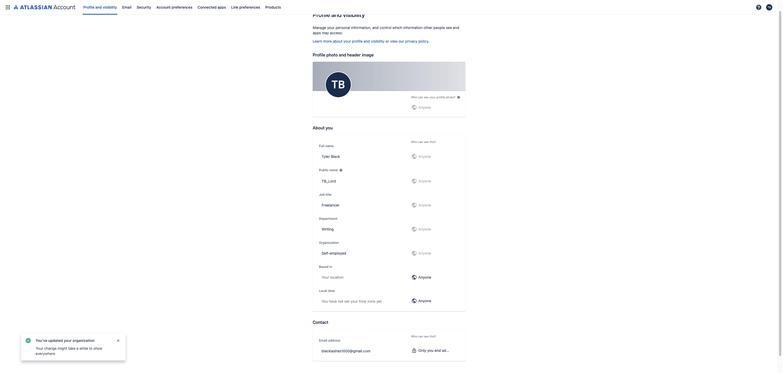Task type: vqa. For each thing, say whether or not it's contained in the screenshot.
the bottommost granted
no



Task type: locate. For each thing, give the bounding box(es) containing it.
1 vertical spatial who can see this?
[[411, 335, 436, 338]]

and
[[95, 5, 102, 9], [331, 11, 342, 18], [372, 25, 379, 30], [453, 25, 459, 30], [364, 39, 370, 43], [339, 53, 346, 57], [435, 348, 441, 353]]

0 horizontal spatial apps
[[218, 5, 226, 9]]

2 can from the top
[[418, 140, 423, 144]]

in
[[329, 265, 332, 269]]

1 vertical spatial anyone button
[[409, 296, 461, 306]]

local time
[[319, 289, 335, 293]]

yet
[[377, 299, 382, 304]]

visibility up information, on the top of page
[[343, 11, 365, 18]]

and inside manage profile menu element
[[95, 5, 102, 9]]

profile up header
[[352, 39, 363, 43]]

1 vertical spatial you
[[427, 348, 434, 353]]

apps
[[218, 5, 226, 9], [313, 31, 321, 35]]

your down "based in"
[[322, 275, 329, 280]]

you for about
[[326, 126, 333, 130]]

0 vertical spatial name
[[325, 144, 334, 148]]

department
[[319, 217, 337, 221]]

self-employed
[[322, 251, 346, 256]]

anyone button for you have not set your time zone yet
[[409, 296, 461, 306]]

0 horizontal spatial profile and visibility
[[83, 5, 117, 9]]

your inside manage your personal information, and control which information other people see and apps may access.
[[327, 25, 335, 30]]

account preferences link
[[155, 3, 194, 11]]

full name
[[319, 144, 334, 148]]

admins
[[442, 348, 455, 353]]

more
[[323, 39, 332, 43]]

time left the "zone"
[[359, 299, 366, 304]]

preferences right account
[[172, 5, 192, 9]]

4 anyone from the top
[[418, 203, 431, 207]]

0 vertical spatial profile
[[352, 39, 363, 43]]

time
[[328, 289, 335, 293], [359, 299, 366, 304]]

your up 'may'
[[327, 25, 335, 30]]

email left address
[[319, 339, 327, 343]]

who
[[411, 96, 417, 99], [411, 140, 417, 144], [411, 335, 417, 338]]

0 vertical spatial your
[[322, 275, 329, 280]]

.
[[428, 39, 429, 43]]

anyone button
[[409, 272, 461, 283], [409, 296, 461, 306]]

you
[[326, 126, 333, 130], [427, 348, 434, 353]]

link
[[231, 5, 238, 9]]

learn more about your profile and visibility or view our privacy policy .
[[313, 39, 429, 43]]

1 horizontal spatial apps
[[313, 31, 321, 35]]

preferences for link preferences
[[239, 5, 260, 9]]

2 preferences from the left
[[239, 5, 260, 9]]

profile for photo?
[[437, 96, 445, 99]]

show
[[93, 346, 102, 351]]

1 vertical spatial your
[[36, 346, 43, 351]]

dismiss image
[[116, 339, 120, 343]]

0 vertical spatial this?
[[430, 140, 436, 144]]

tb_lord
[[322, 179, 336, 183]]

you have not set your time zone yet
[[322, 299, 382, 304]]

1 horizontal spatial preferences
[[239, 5, 260, 9]]

email inside email link
[[122, 5, 132, 9]]

your for your location
[[322, 275, 329, 280]]

name for public name
[[329, 168, 338, 172]]

profile left photo? at the right top
[[437, 96, 445, 99]]

based
[[319, 265, 329, 269]]

or
[[386, 39, 389, 43]]

0 horizontal spatial profile
[[352, 39, 363, 43]]

public
[[319, 168, 329, 172]]

profile and visibility link
[[82, 3, 119, 11]]

0 vertical spatial anyone button
[[409, 272, 461, 283]]

your left photo? at the right top
[[430, 96, 436, 99]]

your inside your change might take a while to show everywhere
[[36, 346, 43, 351]]

3 anyone from the top
[[418, 179, 431, 183]]

change
[[44, 346, 57, 351]]

you right about
[[326, 126, 333, 130]]

0 horizontal spatial your
[[36, 346, 43, 351]]

1 horizontal spatial profile
[[437, 96, 445, 99]]

profile
[[352, 39, 363, 43], [437, 96, 445, 99]]

apps left link
[[218, 5, 226, 9]]

have
[[329, 299, 337, 304]]

banner
[[0, 0, 778, 15]]

1 horizontal spatial email
[[319, 339, 327, 343]]

0 horizontal spatial time
[[328, 289, 335, 293]]

name for full name
[[325, 144, 334, 148]]

profile
[[83, 5, 94, 9], [313, 11, 330, 18], [313, 53, 325, 57]]

while
[[79, 346, 88, 351]]

connected
[[198, 5, 217, 9]]

0 horizontal spatial email
[[122, 5, 132, 9]]

preferences for account preferences
[[172, 5, 192, 9]]

0 horizontal spatial you
[[326, 126, 333, 130]]

1 anyone from the top
[[418, 105, 431, 110]]

your right about
[[344, 39, 351, 43]]

1 vertical spatial who
[[411, 140, 417, 144]]

0 vertical spatial can
[[418, 96, 423, 99]]

3 who from the top
[[411, 335, 417, 338]]

self-
[[322, 251, 330, 256]]

0 vertical spatial who
[[411, 96, 417, 99]]

your location
[[322, 275, 344, 280]]

email left security on the left top of page
[[122, 5, 132, 9]]

email link
[[121, 3, 133, 11]]

about you
[[313, 126, 333, 130]]

7 anyone from the top
[[418, 275, 431, 280]]

preferences
[[172, 5, 192, 9], [239, 5, 260, 9]]

1 vertical spatial profile
[[437, 96, 445, 99]]

manage your personal information, and control which information other people see and apps may access.
[[313, 25, 459, 35]]

visibility left or
[[371, 39, 385, 43]]

2 anyone button from the top
[[409, 296, 461, 306]]

based in
[[319, 265, 332, 269]]

your right set on the left bottom of the page
[[351, 299, 358, 304]]

you
[[322, 299, 328, 304]]

time right local
[[328, 289, 335, 293]]

visibility inside manage profile menu element
[[103, 5, 117, 9]]

1 vertical spatial can
[[418, 140, 423, 144]]

you right only
[[427, 348, 434, 353]]

1 horizontal spatial you
[[427, 348, 434, 353]]

email
[[122, 5, 132, 9], [319, 339, 327, 343]]

zone
[[367, 299, 376, 304]]

employed
[[330, 251, 346, 256]]

1 anyone button from the top
[[409, 272, 461, 283]]

1 vertical spatial time
[[359, 299, 366, 304]]

apps down manage
[[313, 31, 321, 35]]

2 vertical spatial profile
[[313, 53, 325, 57]]

1 vertical spatial profile and visibility
[[313, 11, 365, 18]]

connected apps
[[198, 5, 226, 9]]

preferences right link
[[239, 5, 260, 9]]

1 vertical spatial visibility
[[343, 11, 365, 18]]

your
[[322, 275, 329, 280], [36, 346, 43, 351]]

black
[[331, 154, 340, 159]]

might
[[58, 346, 67, 351]]

this?
[[430, 140, 436, 144], [430, 335, 436, 338]]

name right full
[[325, 144, 334, 148]]

your change might take a while to show everywhere
[[36, 346, 102, 356]]

may
[[322, 31, 329, 35]]

1 vertical spatial apps
[[313, 31, 321, 35]]

0 horizontal spatial visibility
[[103, 5, 117, 9]]

1 vertical spatial email
[[319, 339, 327, 343]]

you inside dropdown button
[[427, 348, 434, 353]]

0 vertical spatial visibility
[[103, 5, 117, 9]]

title
[[326, 193, 332, 197]]

visibility left email link
[[103, 5, 117, 9]]

0 vertical spatial profile
[[83, 5, 94, 9]]

2 horizontal spatial visibility
[[371, 39, 385, 43]]

2 who can see this? from the top
[[411, 335, 436, 338]]

0 vertical spatial email
[[122, 5, 132, 9]]

2 vertical spatial who
[[411, 335, 417, 338]]

1 horizontal spatial your
[[322, 275, 329, 280]]

name
[[325, 144, 334, 148], [329, 168, 338, 172]]

1 preferences from the left
[[172, 5, 192, 9]]

0 vertical spatial you
[[326, 126, 333, 130]]

preferences inside 'account preferences' link
[[172, 5, 192, 9]]

0 vertical spatial who can see this?
[[411, 140, 436, 144]]

profile for and
[[352, 39, 363, 43]]

2 vertical spatial visibility
[[371, 39, 385, 43]]

your up the everywhere
[[36, 346, 43, 351]]

preferences inside the 'link preferences' link
[[239, 5, 260, 9]]

name right public in the left top of the page
[[329, 168, 338, 172]]

see
[[446, 25, 452, 30], [424, 96, 429, 99], [424, 140, 429, 144], [424, 335, 429, 338]]

apps inside manage your personal information, and control which information other people see and apps may access.
[[313, 31, 321, 35]]

information,
[[351, 25, 371, 30]]

our
[[399, 39, 404, 43]]

contact
[[313, 320, 328, 325]]

1 vertical spatial name
[[329, 168, 338, 172]]

0 horizontal spatial preferences
[[172, 5, 192, 9]]

your
[[327, 25, 335, 30], [344, 39, 351, 43], [430, 96, 436, 99], [351, 299, 358, 304], [64, 338, 72, 343]]

photo?
[[446, 96, 456, 99]]

products link
[[264, 3, 283, 11]]

0 vertical spatial apps
[[218, 5, 226, 9]]

1 vertical spatial this?
[[430, 335, 436, 338]]

email for email address
[[319, 339, 327, 343]]

2 who from the top
[[411, 140, 417, 144]]

photo
[[326, 53, 338, 57]]

anyone
[[418, 105, 431, 110], [418, 154, 431, 159], [418, 179, 431, 183], [418, 203, 431, 207], [418, 227, 431, 231], [418, 251, 431, 256], [418, 275, 431, 280], [418, 299, 431, 303]]

2 vertical spatial can
[[418, 335, 423, 338]]

0 vertical spatial profile and visibility
[[83, 5, 117, 9]]

can
[[418, 96, 423, 99], [418, 140, 423, 144], [418, 335, 423, 338]]



Task type: describe. For each thing, give the bounding box(es) containing it.
learn
[[313, 39, 322, 43]]

organization
[[319, 241, 339, 245]]

connected apps link
[[196, 3, 228, 11]]

learn more about your profile and visibility link
[[313, 39, 385, 43]]

which
[[393, 25, 402, 30]]

address
[[328, 339, 341, 343]]

banner containing profile and visibility
[[0, 0, 778, 15]]

email address
[[319, 339, 341, 343]]

profile photo and header image
[[313, 53, 374, 57]]

2 anyone from the top
[[418, 154, 431, 159]]

1 horizontal spatial profile and visibility
[[313, 11, 365, 18]]

account preferences
[[156, 5, 192, 9]]

1 horizontal spatial time
[[359, 299, 366, 304]]

who can see your profile photo?
[[411, 96, 456, 99]]

view our privacy policy link
[[390, 39, 428, 43]]

other
[[424, 25, 433, 30]]

access.
[[330, 31, 343, 35]]

tyler black
[[322, 154, 340, 159]]

6 anyone from the top
[[418, 251, 431, 256]]

personal
[[336, 25, 350, 30]]

you for only
[[427, 348, 434, 353]]

apps inside "connected apps" link
[[218, 5, 226, 9]]

to
[[89, 346, 92, 351]]

link preferences link
[[230, 3, 262, 11]]

2 this? from the top
[[430, 335, 436, 338]]

full
[[319, 144, 325, 148]]

see inside manage your personal information, and control which information other people see and apps may access.
[[446, 25, 452, 30]]

link preferences
[[231, 5, 260, 9]]

header
[[347, 53, 361, 57]]

5 anyone from the top
[[418, 227, 431, 231]]

your for your change might take a while to show everywhere
[[36, 346, 43, 351]]

image
[[362, 53, 374, 57]]

your up take
[[64, 338, 72, 343]]

1 this? from the top
[[430, 140, 436, 144]]

set
[[344, 299, 350, 304]]

writing
[[322, 227, 334, 231]]

email for email
[[122, 5, 132, 9]]

everywhere
[[36, 352, 55, 356]]

policy
[[419, 39, 428, 43]]

manage
[[313, 25, 326, 30]]

about
[[313, 126, 325, 130]]

1 who from the top
[[411, 96, 417, 99]]

profile and visibility inside manage profile menu element
[[83, 5, 117, 9]]

local
[[319, 289, 327, 293]]

location
[[330, 275, 344, 280]]

updated
[[48, 338, 63, 343]]

1 can from the top
[[418, 96, 423, 99]]

tyler
[[322, 154, 330, 159]]

1 horizontal spatial visibility
[[343, 11, 365, 18]]

view
[[390, 39, 398, 43]]

and inside dropdown button
[[435, 348, 441, 353]]

organization
[[73, 338, 95, 343]]

0 vertical spatial time
[[328, 289, 335, 293]]

security link
[[135, 3, 153, 11]]

control
[[380, 25, 392, 30]]

job
[[319, 193, 325, 197]]

job title
[[319, 193, 332, 197]]

security
[[137, 5, 151, 9]]

about
[[333, 39, 343, 43]]

you've updated your organization
[[36, 338, 95, 343]]

8 anyone from the top
[[418, 299, 431, 303]]

information
[[403, 25, 423, 30]]

help image
[[756, 4, 762, 10]]

people
[[434, 25, 445, 30]]

freelancer
[[322, 203, 340, 207]]

products
[[265, 5, 281, 9]]

only you and admins button
[[409, 346, 461, 356]]

switch to... image
[[5, 4, 11, 10]]

1 who can see this? from the top
[[411, 140, 436, 144]]

3 can from the top
[[418, 335, 423, 338]]

only you and admins
[[418, 348, 455, 353]]

blacklashes1000@gmail.com
[[322, 349, 371, 353]]

only
[[418, 348, 426, 353]]

1 vertical spatial profile
[[313, 11, 330, 18]]

you've
[[36, 338, 47, 343]]

manage profile menu element
[[3, 0, 754, 15]]

not
[[338, 299, 343, 304]]

public name
[[319, 168, 338, 172]]

privacy
[[405, 39, 418, 43]]

a
[[76, 346, 78, 351]]

take
[[68, 346, 75, 351]]

account image
[[766, 4, 773, 10]]

profile inside profile and visibility link
[[83, 5, 94, 9]]

account
[[156, 5, 171, 9]]

anyone button for your location
[[409, 272, 461, 283]]



